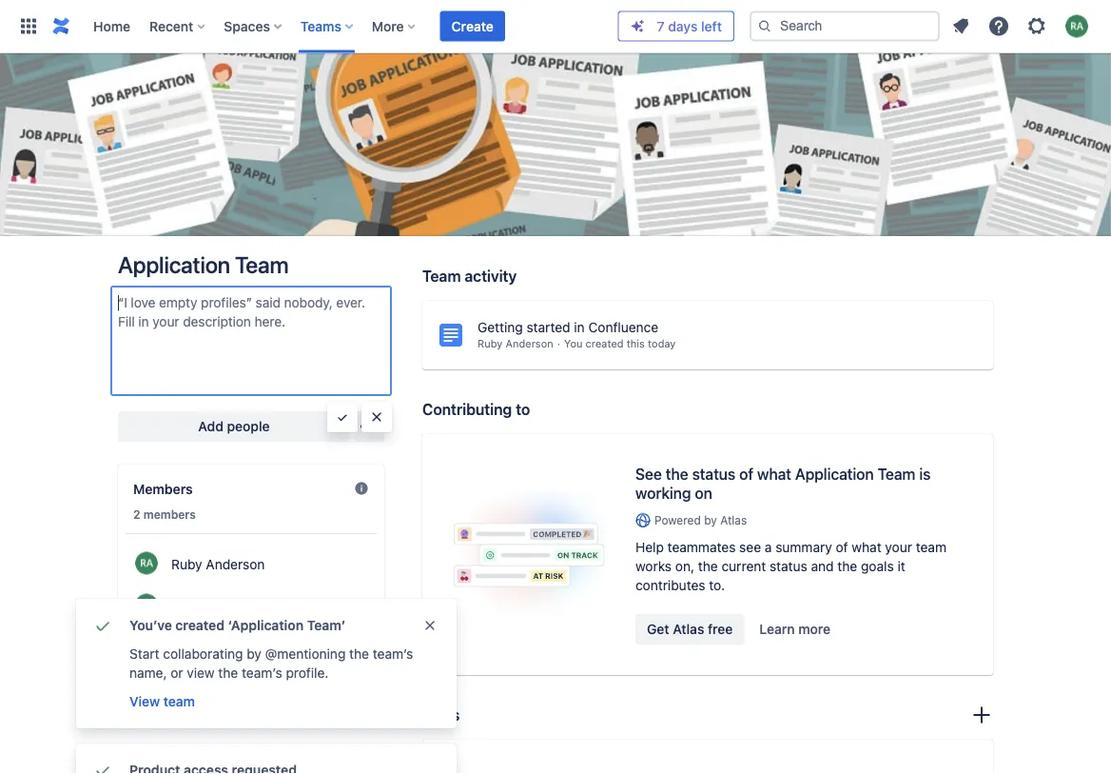 Task type: locate. For each thing, give the bounding box(es) containing it.
see
[[636, 465, 662, 483]]

team
[[235, 251, 289, 278], [423, 267, 461, 285], [878, 465, 916, 483]]

1 horizontal spatial created
[[586, 337, 624, 350]]

of up powered by atlas
[[740, 465, 754, 483]]

what up powered by atlas link at right
[[758, 465, 792, 483]]

0 horizontal spatial atlas
[[673, 621, 705, 637]]

0 horizontal spatial ruby anderson
[[171, 556, 265, 572]]

anderson
[[506, 337, 554, 350], [206, 556, 265, 572]]

1 horizontal spatial ruby
[[478, 337, 503, 350]]

1 vertical spatial created
[[176, 617, 225, 633]]

1 vertical spatial of
[[836, 539, 849, 555]]

1 vertical spatial application
[[796, 465, 875, 483]]

0 horizontal spatial of
[[740, 465, 754, 483]]

search image
[[758, 19, 773, 34]]

0 horizontal spatial ruby
[[171, 556, 202, 572]]

ruby anderson up you've created 'application team'
[[171, 556, 265, 572]]

spaces button
[[218, 11, 289, 41]]

team left is
[[878, 465, 916, 483]]

1 horizontal spatial atlas
[[721, 514, 748, 527]]

2 horizontal spatial team
[[878, 465, 916, 483]]

add link image
[[971, 704, 994, 727]]

anderson up you've created 'application team'
[[206, 556, 265, 572]]

create link
[[440, 11, 505, 41]]

premium icon image
[[631, 19, 646, 34]]

team down or
[[163, 694, 195, 709]]

0 vertical spatial team's
[[373, 646, 414, 662]]

view
[[129, 694, 160, 709]]

1 vertical spatial team
[[163, 694, 195, 709]]

learn
[[760, 621, 796, 637]]

team right your
[[917, 539, 947, 555]]

"I love empty profiles" said nobody, ever. Fill in your description here. text field
[[110, 286, 392, 396]]

1 vertical spatial atlas
[[673, 621, 705, 637]]

0 vertical spatial by
[[705, 514, 718, 527]]

ruby
[[478, 337, 503, 350], [171, 556, 202, 572]]

powered by atlas
[[655, 514, 748, 527]]

ruby down members
[[171, 556, 202, 572]]

team'
[[307, 617, 346, 633]]

0 vertical spatial status
[[693, 465, 736, 483]]

to.
[[710, 578, 726, 593]]

atlas right get at the bottom of page
[[673, 621, 705, 637]]

free
[[708, 621, 733, 637]]

collaborating
[[163, 646, 243, 662]]

1 horizontal spatial application
[[796, 465, 875, 483]]

1 vertical spatial success image
[[91, 759, 114, 774]]

1 vertical spatial status
[[770, 559, 808, 574]]

0 vertical spatial success image
[[91, 614, 114, 637]]

by
[[705, 514, 718, 527], [247, 646, 262, 662]]

getting started in confluence
[[478, 319, 659, 335]]

atlas
[[721, 514, 748, 527], [673, 621, 705, 637]]

team up ""i love empty profiles" said nobody, ever. fill in your description here." text field
[[235, 251, 289, 278]]

created down confluence
[[586, 337, 624, 350]]

contributing
[[423, 400, 512, 418]]

status down summary
[[770, 559, 808, 574]]

created for 'application
[[176, 617, 225, 633]]

the right @mentioning at the bottom left
[[350, 646, 369, 662]]

contributing to
[[423, 400, 530, 418]]

'application
[[228, 617, 304, 633]]

created up collaborating
[[176, 617, 225, 633]]

1 vertical spatial anderson
[[206, 556, 265, 572]]

application team
[[118, 251, 289, 278]]

1 horizontal spatial what
[[852, 539, 882, 555]]

success image
[[91, 614, 114, 637], [91, 759, 114, 774]]

banner
[[0, 0, 1112, 53]]

you
[[565, 337, 583, 350]]

0 vertical spatial team
[[917, 539, 947, 555]]

the
[[666, 465, 689, 483], [699, 559, 718, 574], [838, 559, 858, 574], [350, 646, 369, 662], [218, 665, 238, 681]]

anderson down started
[[506, 337, 554, 350]]

of right summary
[[836, 539, 849, 555]]

0 horizontal spatial what
[[758, 465, 792, 483]]

0 vertical spatial ruby anderson
[[478, 337, 554, 350]]

members
[[144, 507, 196, 521]]

in
[[574, 319, 585, 335]]

learn more button
[[749, 614, 843, 645]]

see the status of what application team is working on
[[636, 465, 931, 502]]

what
[[758, 465, 792, 483], [852, 539, 882, 555]]

more
[[372, 18, 404, 34]]

0 vertical spatial application
[[118, 251, 230, 278]]

of
[[740, 465, 754, 483], [836, 539, 849, 555]]

team
[[917, 539, 947, 555], [163, 694, 195, 709]]

the up working at the bottom of the page
[[666, 465, 689, 483]]

this
[[627, 337, 645, 350]]

2 success image from the top
[[91, 759, 114, 774]]

ruby anderson link
[[126, 546, 377, 584]]

application
[[118, 251, 230, 278], [796, 465, 875, 483]]

0 vertical spatial of
[[740, 465, 754, 483]]

of inside help teammates see a summary of what your team works on, the current status and the goals it contributes to.
[[836, 539, 849, 555]]

0 horizontal spatial created
[[176, 617, 225, 633]]

1 horizontal spatial team
[[917, 539, 947, 555]]

7 days left button
[[619, 12, 734, 40]]

recent button
[[144, 11, 213, 41]]

1 horizontal spatial team's
[[373, 646, 414, 662]]

application inside see the status of what application team is working on
[[796, 465, 875, 483]]

on
[[695, 484, 713, 502]]

profile.
[[286, 665, 329, 681]]

status
[[693, 465, 736, 483], [770, 559, 808, 574]]

team's
[[373, 646, 414, 662], [242, 665, 282, 681]]

created
[[586, 337, 624, 350], [176, 617, 225, 633]]

0 vertical spatial created
[[586, 337, 624, 350]]

it
[[898, 559, 906, 574]]

1 vertical spatial what
[[852, 539, 882, 555]]

on,
[[676, 559, 695, 574]]

by inside start collaborating by @mentioning the team's name, or view the team's profile.
[[247, 646, 262, 662]]

team's right @mentioning at the bottom left
[[373, 646, 414, 662]]

team left the activity
[[423, 267, 461, 285]]

what up the goals
[[852, 539, 882, 555]]

0 horizontal spatial application
[[118, 251, 230, 278]]

1 vertical spatial team's
[[242, 665, 282, 681]]

start collaborating by @mentioning the team's name, or view the team's profile.
[[129, 646, 414, 681]]

confluence image
[[50, 15, 72, 38], [50, 15, 72, 38]]

the down teammates
[[699, 559, 718, 574]]

by inside powered by atlas link
[[705, 514, 718, 527]]

home link
[[88, 11, 136, 41]]

0 vertical spatial anderson
[[506, 337, 554, 350]]

ruby anderson
[[478, 337, 554, 350], [171, 556, 265, 572]]

1 horizontal spatial by
[[705, 514, 718, 527]]

add people button
[[118, 411, 350, 442]]

by down on
[[705, 514, 718, 527]]

2
[[133, 507, 140, 521]]

0 horizontal spatial team's
[[242, 665, 282, 681]]

1 horizontal spatial anderson
[[506, 337, 554, 350]]

getting
[[478, 319, 523, 335]]

0 vertical spatial what
[[758, 465, 792, 483]]

team's left 'profile.'
[[242, 665, 282, 681]]

people
[[227, 418, 270, 434]]

0 horizontal spatial anderson
[[206, 556, 265, 572]]

ruby down getting
[[478, 337, 503, 350]]

create
[[452, 18, 494, 34]]

teams button
[[295, 11, 361, 41]]

1 success image from the top
[[91, 614, 114, 637]]

0 horizontal spatial by
[[247, 646, 262, 662]]

view team link
[[128, 690, 197, 713]]

0 horizontal spatial status
[[693, 465, 736, 483]]

status up on
[[693, 465, 736, 483]]

Search field
[[750, 11, 941, 41]]

1 horizontal spatial of
[[836, 539, 849, 555]]

works
[[636, 559, 672, 574]]

ruby anderson down getting
[[478, 337, 554, 350]]

team inside help teammates see a summary of what your team works on, the current status and the goals it contributes to.
[[917, 539, 947, 555]]

and
[[812, 559, 835, 574]]

0 horizontal spatial team
[[163, 694, 195, 709]]

1 horizontal spatial status
[[770, 559, 808, 574]]

today
[[648, 337, 676, 350]]

atlas up see
[[721, 514, 748, 527]]

0 vertical spatial ruby
[[478, 337, 503, 350]]

by down 'application
[[247, 646, 262, 662]]

the inside see the status of what application team is working on
[[666, 465, 689, 483]]

the right view
[[218, 665, 238, 681]]

start
[[129, 646, 160, 662]]

get
[[647, 621, 670, 637]]

1 vertical spatial by
[[247, 646, 262, 662]]



Task type: vqa. For each thing, say whether or not it's contained in the screenshot.
REDO ⌘⇧Z image
no



Task type: describe. For each thing, give the bounding box(es) containing it.
7
[[657, 18, 665, 34]]

to
[[516, 400, 530, 418]]

name,
[[129, 665, 167, 681]]

created for this
[[586, 337, 624, 350]]

add
[[198, 418, 224, 434]]

days
[[669, 18, 698, 34]]

0 vertical spatial atlas
[[721, 514, 748, 527]]

current
[[722, 559, 767, 574]]

2 members
[[133, 507, 196, 521]]

add people
[[198, 418, 270, 434]]

7 days left
[[657, 18, 723, 34]]

see
[[740, 539, 762, 555]]

help
[[636, 539, 664, 555]]

confirm new team description image
[[335, 409, 350, 425]]

1 vertical spatial ruby
[[171, 556, 202, 572]]

working
[[636, 484, 692, 502]]

more button
[[366, 11, 423, 41]]

get atlas free
[[647, 621, 733, 637]]

view team
[[129, 694, 195, 709]]

your profile and preferences image
[[1066, 15, 1089, 38]]

what inside help teammates see a summary of what your team works on, the current status and the goals it contributes to.
[[852, 539, 882, 555]]

you've
[[129, 617, 172, 633]]

contributes
[[636, 578, 706, 593]]

of inside see the status of what application team is working on
[[740, 465, 754, 483]]

home
[[93, 18, 131, 34]]

started
[[527, 319, 571, 335]]

learn more
[[760, 621, 831, 637]]

is
[[920, 465, 931, 483]]

cancel team description editing image
[[369, 409, 385, 425]]

recent
[[150, 18, 194, 34]]

@mentioning
[[265, 646, 346, 662]]

global element
[[11, 0, 618, 53]]

powered by atlas link
[[636, 512, 963, 529]]

left
[[702, 18, 723, 34]]

or
[[171, 665, 183, 681]]

activity
[[465, 267, 517, 285]]

team activity
[[423, 267, 517, 285]]

the right and
[[838, 559, 858, 574]]

team inside see the status of what application team is working on
[[878, 465, 916, 483]]

dismiss image
[[423, 618, 438, 633]]

members
[[133, 481, 193, 497]]

notification icon image
[[950, 15, 973, 38]]

teammates
[[668, 539, 736, 555]]

actions image
[[358, 415, 381, 438]]

status inside help teammates see a summary of what your team works on, the current status and the goals it contributes to.
[[770, 559, 808, 574]]

banner containing home
[[0, 0, 1112, 53]]

summary
[[776, 539, 833, 555]]

your
[[886, 539, 913, 555]]

1 horizontal spatial ruby anderson
[[478, 337, 554, 350]]

help icon image
[[988, 15, 1011, 38]]

teams
[[301, 18, 342, 34]]

spaces
[[224, 18, 270, 34]]

appswitcher icon image
[[17, 15, 40, 38]]

goals
[[862, 559, 895, 574]]

more
[[799, 621, 831, 637]]

you created this today
[[565, 337, 676, 350]]

powered
[[655, 514, 702, 527]]

1 vertical spatial ruby anderson
[[171, 556, 265, 572]]

a
[[765, 539, 773, 555]]

links
[[423, 706, 460, 724]]

what inside see the status of what application team is working on
[[758, 465, 792, 483]]

0 horizontal spatial team
[[235, 251, 289, 278]]

atlas inside button
[[673, 621, 705, 637]]

status inside see the status of what application team is working on
[[693, 465, 736, 483]]

help teammates see a summary of what your team works on, the current status and the goals it contributes to.
[[636, 539, 947, 593]]

1 horizontal spatial team
[[423, 267, 461, 285]]

get atlas free button
[[636, 614, 745, 645]]

confluence
[[589, 319, 659, 335]]

settings icon image
[[1026, 15, 1049, 38]]

you've created 'application team'
[[129, 617, 346, 633]]

view
[[187, 665, 215, 681]]

atlas image
[[636, 513, 651, 528]]



